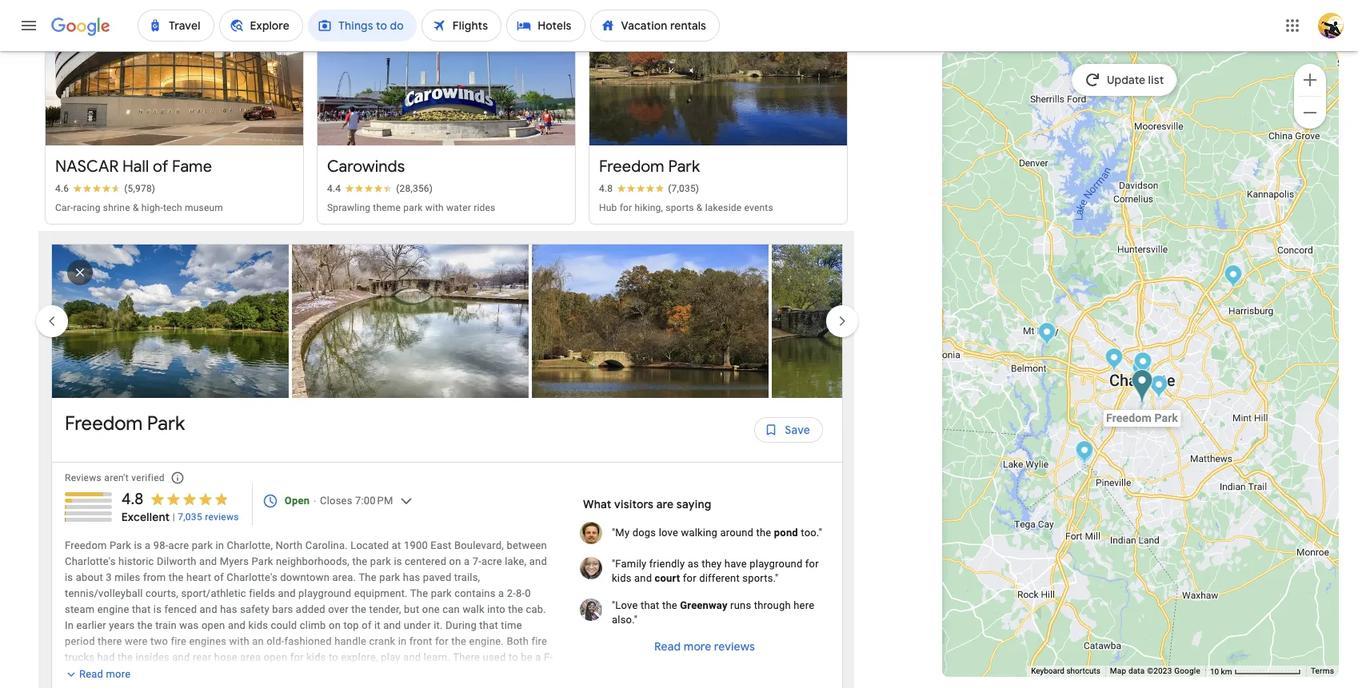 Task type: describe. For each thing, give the bounding box(es) containing it.
1 horizontal spatial open
[[264, 652, 287, 664]]

0 vertical spatial with
[[425, 202, 444, 213]]

"my dogs love walking around the pond too."
[[612, 527, 822, 539]]

from
[[143, 572, 166, 584]]

freedom for second list item
[[65, 412, 143, 436]]

walk
[[463, 604, 485, 616]]

during
[[446, 620, 477, 632]]

dogs
[[633, 527, 656, 539]]

the up were
[[137, 620, 153, 632]]

data
[[1129, 667, 1145, 676]]

the down the fighter
[[146, 684, 161, 689]]

two
[[150, 636, 168, 648]]

engine.
[[469, 636, 504, 648]]

open ⋅ closes 7:00 pm
[[285, 495, 393, 507]]

0 vertical spatial on
[[449, 556, 461, 568]]

the up time
[[508, 604, 523, 616]]

films
[[407, 668, 431, 680]]

map region
[[928, 8, 1358, 689]]

0 vertical spatial of
[[153, 157, 168, 177]]

walking
[[681, 527, 718, 539]]

period
[[65, 636, 95, 648]]

into
[[487, 604, 505, 616]]

1 horizontal spatial of
[[214, 572, 224, 584]]

and up films
[[403, 652, 421, 664]]

excellent
[[121, 510, 170, 525]]

contains
[[455, 588, 496, 600]]

0 vertical spatial open
[[202, 620, 225, 632]]

minnesota road image
[[1105, 348, 1124, 374]]

4.8 for 4.8 out of 5 stars from 7,035 reviews "image"
[[599, 183, 613, 194]]

0 horizontal spatial charlotte's
[[65, 556, 116, 568]]

had
[[97, 652, 115, 664]]

aren't
[[104, 473, 129, 484]]

that right "love
[[641, 600, 660, 612]]

reviews inside "excellent | 7,035 reviews"
[[205, 512, 239, 523]]

1 vertical spatial in
[[398, 636, 407, 648]]

dilworth
[[157, 556, 197, 568]]

playground inside "family friendly as they have playground for kids and
[[750, 558, 803, 570]]

kids down the safety
[[248, 620, 268, 632]]

nascar hall of fame image
[[1132, 358, 1151, 384]]

terms
[[1311, 667, 1334, 676]]

zoom out map image
[[1301, 103, 1320, 122]]

be
[[521, 652, 533, 664]]

trails,
[[454, 572, 480, 584]]

cab.
[[526, 604, 546, 616]]

water
[[446, 202, 471, 213]]

here
[[794, 600, 815, 612]]

have
[[725, 558, 747, 570]]

park down located
[[370, 556, 391, 568]]

and up heart
[[199, 556, 217, 568]]

km
[[1221, 668, 1232, 676]]

saying
[[677, 497, 712, 512]]

2-
[[507, 588, 516, 600]]

and inside "family friendly as they have playground for kids and
[[634, 573, 652, 585]]

heart
[[186, 572, 211, 584]]

september
[[433, 684, 485, 689]]

0 vertical spatial freedom
[[599, 157, 665, 177]]

it.
[[434, 620, 443, 632]]

pond
[[774, 527, 798, 539]]

for down fashioned
[[290, 652, 304, 664]]

update list button
[[1072, 64, 1177, 96]]

the down located
[[352, 556, 368, 568]]

the down explore,
[[342, 684, 357, 689]]

1 horizontal spatial there
[[158, 668, 183, 680]]

"family
[[612, 558, 647, 570]]

update list
[[1107, 73, 1164, 87]]

on.
[[366, 668, 380, 680]]

rides
[[474, 202, 496, 213]]

train
[[155, 620, 177, 632]]

centered
[[405, 556, 447, 568]]

courts,
[[146, 588, 178, 600]]

climb
[[300, 620, 326, 632]]

paved
[[423, 572, 452, 584]]

a left 98-
[[145, 540, 151, 552]]

with inside freedom park is a 98-acre park in charlotte, north carolina. located at 1900 east boulevard, between charlotte's historic dilworth and myers park neighborhoods, the park is centered on a 7-acre lake, and is about 3 miles from the heart of charlotte's downtown area. the park has paved trails, tennis/volleyball courts, sport/athletic fields and playground equipment. the park contains a 2-8-0 steam engine that is fenced and has safety bars added over the tender, but one can walk into the cab. in earlier years the train was open and kids could climb on top of it and under it. during that time period there were two fire engines with an old-fashioned handle crank in front for the engine. both fire trucks had the insides and rear hose area open for kids to explore, play and learn. there used to be a f- 86 sabre jet fighter there and an army tank that kids could play on. free films and musical performances in the park pavilion are featured throughout the summer. every september fre
[[229, 636, 249, 648]]

1 horizontal spatial an
[[252, 636, 264, 648]]

park up historic
[[110, 540, 131, 552]]

list
[[1149, 73, 1164, 87]]

for inside "family friendly as they have playground for kids and
[[805, 558, 819, 570]]

is down courts,
[[153, 604, 162, 616]]

visitors
[[614, 497, 654, 512]]

tender,
[[369, 604, 401, 616]]

learn.
[[424, 652, 450, 664]]

2 & from the left
[[697, 202, 703, 213]]

1 fire from the left
[[171, 636, 186, 648]]

for right hub
[[620, 202, 632, 213]]

and right it
[[383, 620, 401, 632]]

0
[[525, 588, 531, 600]]

0 vertical spatial the
[[359, 572, 377, 584]]

carowinds image
[[1076, 443, 1094, 469]]

1 vertical spatial an
[[206, 668, 218, 680]]

around
[[720, 527, 754, 539]]

shortcuts
[[1067, 667, 1101, 676]]

crank
[[369, 636, 395, 648]]

1 vertical spatial the
[[410, 588, 428, 600]]

the mint museum image
[[1150, 375, 1168, 401]]

is up historic
[[134, 540, 142, 552]]

also."
[[612, 614, 638, 626]]

and down sport/athletic
[[200, 604, 217, 616]]

2 vertical spatial in
[[134, 684, 143, 689]]

area.
[[332, 572, 356, 584]]

2 horizontal spatial of
[[362, 620, 372, 632]]

1 vertical spatial reviews
[[714, 640, 755, 654]]

park inside freedom park element
[[147, 412, 185, 436]]

the down during
[[451, 636, 467, 648]]

freedom park element
[[65, 411, 185, 449]]

kids inside "family friendly as they have playground for kids and
[[612, 573, 632, 585]]

10 km button
[[1205, 666, 1306, 678]]

are inside freedom park is a 98-acre park in charlotte, north carolina. located at 1900 east boulevard, between charlotte's historic dilworth and myers park neighborhoods, the park is centered on a 7-acre lake, and is about 3 miles from the heart of charlotte's downtown area. the park has paved trails, tennis/volleyball courts, sport/athletic fields and playground equipment. the park contains a 2-8-0 steam engine that is fenced and has safety bars added over the tender, but one can walk into the cab. in earlier years the train was open and kids could climb on top of it and under it. during that time period there were two fire engines with an old-fashioned handle crank in front for the engine. both fire trucks had the insides and rear hose area open for kids to explore, play and learn. there used to be a f- 86 sabre jet fighter there and an army tank that kids could play on. free films and musical performances in the park pavilion are featured throughout the summer. every september fre
[[227, 684, 242, 689]]

as
[[688, 558, 699, 570]]

court for different sports."
[[655, 573, 779, 585]]

more for read more reviews
[[684, 640, 711, 654]]

there
[[453, 652, 480, 664]]

east
[[431, 540, 452, 552]]

and down between
[[529, 556, 547, 568]]

(5,978)
[[124, 183, 155, 194]]

open
[[285, 495, 310, 507]]

hub
[[599, 202, 617, 213]]

7:00 pm
[[355, 495, 393, 507]]

more for read more
[[106, 669, 131, 681]]

3 list item from the left
[[532, 245, 772, 398]]

that up engine.
[[479, 620, 498, 632]]

the down dilworth
[[169, 572, 184, 584]]

1 to from the left
[[329, 652, 338, 664]]

the up top in the bottom of the page
[[351, 604, 367, 616]]

and down learn.
[[433, 668, 451, 680]]

downtown
[[280, 572, 330, 584]]

0 vertical spatial freedom park
[[599, 157, 700, 177]]

insides
[[136, 652, 170, 664]]

tank
[[247, 668, 268, 680]]

f-
[[544, 652, 553, 664]]

friendly
[[649, 558, 685, 570]]

park down charlotte,
[[252, 556, 273, 568]]

court
[[655, 573, 680, 585]]

and left rear
[[172, 652, 190, 664]]

engine
[[97, 604, 129, 616]]

save
[[785, 423, 810, 437]]

2 fire from the left
[[532, 636, 547, 648]]

historic
[[118, 556, 154, 568]]

4.8 out of 5 stars from 7,035 reviews image
[[599, 182, 699, 195]]

4.8 out of 5 stars from 7,035 reviews. excellent. element
[[121, 489, 239, 525]]

high-
[[141, 202, 163, 213]]

update
[[1107, 73, 1146, 87]]

1 vertical spatial has
[[220, 604, 237, 616]]

park down (28,356)
[[403, 202, 423, 213]]

"family friendly as they have playground for kids and
[[612, 558, 819, 585]]

museum
[[185, 202, 223, 213]]

park down paved
[[431, 588, 452, 600]]

4.6 out of 5 stars from 5,978 reviews image
[[55, 182, 155, 195]]

runs
[[730, 600, 751, 612]]

racing
[[73, 202, 100, 213]]

a left "f-"
[[535, 652, 541, 664]]

charlotte motor speedway image
[[1224, 264, 1243, 291]]

1 & from the left
[[133, 202, 139, 213]]

park down 7,035 reviews link
[[192, 540, 213, 552]]

discovery place science image
[[1134, 352, 1152, 378]]

earlier
[[76, 620, 106, 632]]



Task type: vqa. For each thing, say whether or not it's contained in the screenshot.
museum
yes



Task type: locate. For each thing, give the bounding box(es) containing it.
for down the as
[[683, 573, 697, 585]]

a left 2-
[[498, 588, 504, 600]]

with left water
[[425, 202, 444, 213]]

next image
[[823, 302, 862, 341]]

fighter
[[124, 668, 156, 680]]

close detail image
[[61, 253, 99, 292]]

neighborhoods,
[[276, 556, 350, 568]]

0 horizontal spatial are
[[227, 684, 242, 689]]

play down explore,
[[343, 668, 363, 680]]

1 vertical spatial could
[[314, 668, 341, 680]]

0 vertical spatial read
[[654, 640, 681, 654]]

the down court
[[662, 600, 677, 612]]

kids up throughout
[[292, 668, 312, 680]]

summer.
[[360, 684, 402, 689]]

©2023
[[1147, 667, 1172, 676]]

kids down fashioned
[[306, 652, 326, 664]]

park up equipment.
[[379, 572, 400, 584]]

carowinds
[[327, 157, 405, 177]]

and down "family
[[634, 573, 652, 585]]

1 horizontal spatial could
[[314, 668, 341, 680]]

acre up dilworth
[[168, 540, 189, 552]]

1 horizontal spatial on
[[449, 556, 461, 568]]

it
[[374, 620, 381, 632]]

7,035
[[178, 512, 202, 523]]

different
[[699, 573, 740, 585]]

hiking,
[[635, 202, 663, 213]]

to
[[329, 652, 338, 664], [509, 652, 518, 664]]

list item
[[52, 245, 292, 398], [292, 245, 532, 398], [532, 245, 772, 398], [772, 245, 1012, 398]]

2 list item from the left
[[292, 245, 532, 398]]

for down it.
[[435, 636, 449, 648]]

0 horizontal spatial 4.8
[[121, 489, 143, 509]]

every
[[405, 684, 430, 689]]

freedom park up aren't
[[65, 412, 185, 436]]

sports
[[666, 202, 694, 213]]

freedom up 4.8 out of 5 stars from 7,035 reviews "image"
[[599, 157, 665, 177]]

there down insides
[[158, 668, 183, 680]]

tennis/volleyball
[[65, 588, 143, 600]]

performances
[[65, 684, 132, 689]]

acre down boulevard,
[[482, 556, 502, 568]]

musical
[[454, 668, 491, 680]]

1 horizontal spatial freedom park
[[599, 157, 700, 177]]

playground inside freedom park is a 98-acre park in charlotte, north carolina. located at 1900 east boulevard, between charlotte's historic dilworth and myers park neighborhoods, the park is centered on a 7-acre lake, and is about 3 miles from the heart of charlotte's downtown area. the park has paved trails, tennis/volleyball courts, sport/athletic fields and playground equipment. the park contains a 2-8-0 steam engine that is fenced and has safety bars added over the tender, but one can walk into the cab. in earlier years the train was open and kids could climb on top of it and under it. during that time period there were two fire engines with an old-fashioned handle crank in front for the engine. both fire trucks had the insides and rear hose area open for kids to explore, play and learn. there used to be a f- 86 sabre jet fighter there and an army tank that kids could play on. free films and musical performances in the park pavilion are featured throughout the summer. every september fre
[[298, 588, 351, 600]]

0 vertical spatial play
[[381, 652, 401, 664]]

were
[[125, 636, 148, 648]]

zoom in map image
[[1301, 70, 1320, 89]]

reviews
[[65, 473, 102, 484]]

closes
[[320, 495, 352, 507]]

has
[[403, 572, 420, 584], [220, 604, 237, 616]]

what visitors are saying
[[583, 497, 712, 512]]

0 vertical spatial could
[[271, 620, 297, 632]]

4.4 out of 5 stars from 28,356 reviews image
[[327, 182, 433, 195]]

2 to from the left
[[509, 652, 518, 664]]

is left the about
[[65, 572, 73, 584]]

0 horizontal spatial more
[[106, 669, 131, 681]]

park
[[668, 157, 700, 177], [147, 412, 185, 436], [110, 540, 131, 552], [252, 556, 273, 568]]

an up the pavilion
[[206, 668, 218, 680]]

1 vertical spatial 4.8
[[121, 489, 143, 509]]

1 horizontal spatial with
[[425, 202, 444, 213]]

0 horizontal spatial freedom park
[[65, 412, 185, 436]]

bars
[[272, 604, 293, 616]]

read for read more reviews
[[654, 640, 681, 654]]

8-
[[516, 588, 525, 600]]

the up but
[[410, 588, 428, 600]]

is down at
[[394, 556, 402, 568]]

0 horizontal spatial to
[[329, 652, 338, 664]]

4.8 up 'excellent'
[[121, 489, 143, 509]]

in left front
[[398, 636, 407, 648]]

4.8 for "4.8 out of 5 stars from 7,035 reviews. excellent." element
[[121, 489, 143, 509]]

1 horizontal spatial fire
[[532, 636, 547, 648]]

years
[[109, 620, 135, 632]]

0 vertical spatial in
[[216, 540, 224, 552]]

0 horizontal spatial an
[[206, 668, 218, 680]]

playground up sports."
[[750, 558, 803, 570]]

reviews down runs through here also."
[[714, 640, 755, 654]]

0 vertical spatial charlotte's
[[65, 556, 116, 568]]

main menu image
[[19, 16, 38, 35]]

play up free
[[381, 652, 401, 664]]

1 horizontal spatial read
[[654, 640, 681, 654]]

1 vertical spatial more
[[106, 669, 131, 681]]

an left old-
[[252, 636, 264, 648]]

(28,356)
[[396, 183, 433, 194]]

1 horizontal spatial 4.8
[[599, 183, 613, 194]]

reviews right 7,035
[[205, 512, 239, 523]]

more down runs through here also."
[[684, 640, 711, 654]]

1 vertical spatial are
[[227, 684, 242, 689]]

3
[[106, 572, 112, 584]]

1 vertical spatial with
[[229, 636, 249, 648]]

but
[[404, 604, 420, 616]]

1 vertical spatial play
[[343, 668, 363, 680]]

4.8 inside "image"
[[599, 183, 613, 194]]

park left the pavilion
[[163, 684, 184, 689]]

freedom inside freedom park is a 98-acre park in charlotte, north carolina. located at 1900 east boulevard, between charlotte's historic dilworth and myers park neighborhoods, the park is centered on a 7-acre lake, and is about 3 miles from the heart of charlotte's downtown area. the park has paved trails, tennis/volleyball courts, sport/athletic fields and playground equipment. the park contains a 2-8-0 steam engine that is fenced and has safety bars added over the tender, but one can walk into the cab. in earlier years the train was open and kids could climb on top of it and under it. during that time period there were two fire engines with an old-fashioned handle crank in front for the engine. both fire trucks had the insides and rear hose area open for kids to explore, play and learn. there used to be a f- 86 sabre jet fighter there and an army tank that kids could play on. free films and musical performances in the park pavilion are featured throughout the summer. every september fre
[[65, 540, 107, 552]]

excellent | 7,035 reviews
[[121, 510, 239, 525]]

sprawling theme park with water rides
[[327, 202, 496, 213]]

with up area
[[229, 636, 249, 648]]

open down old-
[[264, 652, 287, 664]]

acre
[[168, 540, 189, 552], [482, 556, 502, 568]]

of right hall
[[153, 157, 168, 177]]

10 km
[[1210, 668, 1234, 676]]

could up throughout
[[314, 668, 341, 680]]

was
[[179, 620, 199, 632]]

added
[[296, 604, 325, 616]]

to down handle
[[329, 652, 338, 664]]

4 list item from the left
[[772, 245, 1012, 398]]

has down 'centered'
[[403, 572, 420, 584]]

0 vertical spatial reviews
[[205, 512, 239, 523]]

could down bars at bottom left
[[271, 620, 297, 632]]

open up engines
[[202, 620, 225, 632]]

tech
[[163, 202, 182, 213]]

fire down was
[[171, 636, 186, 648]]

charlotte,
[[227, 540, 273, 552]]

they
[[702, 558, 722, 570]]

in up myers
[[216, 540, 224, 552]]

nascar
[[55, 157, 119, 177]]

reviews aren't verified
[[65, 473, 165, 484]]

too."
[[801, 527, 822, 539]]

sport/athletic
[[181, 588, 246, 600]]

0 horizontal spatial read
[[79, 669, 103, 681]]

time
[[501, 620, 522, 632]]

7-
[[473, 556, 482, 568]]

0 vertical spatial has
[[403, 572, 420, 584]]

play
[[381, 652, 401, 664], [343, 668, 363, 680]]

read for read more
[[79, 669, 103, 681]]

u.s. national whitewater center image
[[1038, 322, 1056, 348]]

1 list item from the left
[[52, 245, 292, 398]]

fame
[[172, 157, 212, 177]]

the up jet
[[118, 652, 133, 664]]

0 horizontal spatial acre
[[168, 540, 189, 552]]

1 vertical spatial playground
[[298, 588, 351, 600]]

0 horizontal spatial with
[[229, 636, 249, 648]]

1 vertical spatial charlotte's
[[227, 572, 278, 584]]

1 vertical spatial freedom
[[65, 412, 143, 436]]

save button
[[755, 411, 823, 449]]

used
[[483, 652, 506, 664]]

and up the pavilion
[[185, 668, 203, 680]]

freedom for "4.8 out of 5 stars from 7,035 reviews. excellent." element
[[65, 540, 107, 552]]

park up reviews aren't verified image
[[147, 412, 185, 436]]

rear
[[193, 652, 212, 664]]

freedom up the about
[[65, 540, 107, 552]]

there up had
[[98, 636, 122, 648]]

a left 7-
[[464, 556, 470, 568]]

1 vertical spatial on
[[329, 620, 341, 632]]

freedom park up 4.8 out of 5 stars from 7,035 reviews "image"
[[599, 157, 700, 177]]

of up sport/athletic
[[214, 572, 224, 584]]

1 horizontal spatial play
[[381, 652, 401, 664]]

0 vertical spatial 4.8
[[599, 183, 613, 194]]

fire up "f-"
[[532, 636, 547, 648]]

verified
[[131, 473, 165, 484]]

about
[[76, 572, 103, 584]]

read up performances
[[79, 669, 103, 681]]

more down had
[[106, 669, 131, 681]]

park
[[403, 202, 423, 213], [192, 540, 213, 552], [370, 556, 391, 568], [379, 572, 400, 584], [431, 588, 452, 600], [163, 684, 184, 689]]

area
[[240, 652, 261, 664]]

and down the safety
[[228, 620, 246, 632]]

kids down "family
[[612, 573, 632, 585]]

on
[[449, 556, 461, 568], [329, 620, 341, 632]]

0 horizontal spatial has
[[220, 604, 237, 616]]

on down "over"
[[329, 620, 341, 632]]

0 vertical spatial more
[[684, 640, 711, 654]]

1 horizontal spatial the
[[410, 588, 428, 600]]

an
[[252, 636, 264, 648], [206, 668, 218, 680]]

1 horizontal spatial &
[[697, 202, 703, 213]]

that up years
[[132, 604, 151, 616]]

freedom park
[[599, 157, 700, 177], [65, 412, 185, 436]]

for down too." at the right bottom of the page
[[805, 558, 819, 570]]

1 horizontal spatial in
[[216, 540, 224, 552]]

are down the army
[[227, 684, 242, 689]]

0 horizontal spatial &
[[133, 202, 139, 213]]

2 vertical spatial of
[[362, 620, 372, 632]]

0 horizontal spatial could
[[271, 620, 297, 632]]

the up equipment.
[[359, 572, 377, 584]]

1 horizontal spatial charlotte's
[[227, 572, 278, 584]]

0 horizontal spatial fire
[[171, 636, 186, 648]]

to left be
[[509, 652, 518, 664]]

fashioned
[[284, 636, 332, 648]]

0 horizontal spatial playground
[[298, 588, 351, 600]]

0 horizontal spatial on
[[329, 620, 341, 632]]

the left 'pond'
[[756, 527, 772, 539]]

freedom park image
[[1132, 369, 1153, 405]]

myers
[[220, 556, 249, 568]]

1 horizontal spatial acre
[[482, 556, 502, 568]]

list
[[52, 245, 1012, 414]]

0 vertical spatial an
[[252, 636, 264, 648]]

1 horizontal spatial are
[[657, 497, 674, 512]]

that up featured
[[270, 668, 289, 680]]

under
[[404, 620, 431, 632]]

0 horizontal spatial there
[[98, 636, 122, 648]]

1 vertical spatial open
[[264, 652, 287, 664]]

pavilion
[[187, 684, 224, 689]]

freedom park is a 98-acre park in charlotte, north carolina. located at 1900 east boulevard, between charlotte's historic dilworth and myers park neighborhoods, the park is centered on a 7-acre lake, and is about 3 miles from the heart of charlotte's downtown area. the park has paved trails, tennis/volleyball courts, sport/athletic fields and playground equipment. the park contains a 2-8-0 steam engine that is fenced and has safety bars added over the tender, but one can walk into the cab. in earlier years the train was open and kids could climb on top of it and under it. during that time period there were two fire engines with an old-fashioned handle crank in front for the engine. both fire trucks had the insides and rear hose area open for kids to explore, play and learn. there used to be a f- 86 sabre jet fighter there and an army tank that kids could play on. free films and musical performances in the park pavilion are featured throughout the summer. every september fre
[[65, 540, 554, 689]]

0 horizontal spatial reviews
[[205, 512, 239, 523]]

on up trails,
[[449, 556, 461, 568]]

events
[[744, 202, 773, 213]]

1 horizontal spatial playground
[[750, 558, 803, 570]]

0 horizontal spatial of
[[153, 157, 168, 177]]

1 horizontal spatial more
[[684, 640, 711, 654]]

park up (7,035)
[[668, 157, 700, 177]]

1 vertical spatial of
[[214, 572, 224, 584]]

0 horizontal spatial the
[[359, 572, 377, 584]]

charlotte's up the about
[[65, 556, 116, 568]]

2 horizontal spatial in
[[398, 636, 407, 648]]

0 vertical spatial playground
[[750, 558, 803, 570]]

equipment.
[[354, 588, 408, 600]]

theme
[[373, 202, 401, 213]]

car-
[[55, 202, 73, 213]]

0 horizontal spatial in
[[134, 684, 143, 689]]

hub for hiking, sports & lakeside events
[[599, 202, 773, 213]]

keyboard
[[1031, 667, 1065, 676]]

playground up "over"
[[298, 588, 351, 600]]

1 vertical spatial freedom park
[[65, 412, 185, 436]]

1 vertical spatial acre
[[482, 556, 502, 568]]

1 horizontal spatial to
[[509, 652, 518, 664]]

at
[[392, 540, 401, 552]]

1 horizontal spatial has
[[403, 572, 420, 584]]

greenway
[[680, 600, 728, 612]]

with
[[425, 202, 444, 213], [229, 636, 249, 648]]

featured
[[245, 684, 284, 689]]

handle
[[334, 636, 366, 648]]

and up bars at bottom left
[[278, 588, 296, 600]]

charlotte's up fields
[[227, 572, 278, 584]]

terms link
[[1311, 667, 1334, 676]]

0 vertical spatial acre
[[168, 540, 189, 552]]

1 vertical spatial read
[[79, 669, 103, 681]]

& right "sports"
[[697, 202, 703, 213]]

are up love
[[657, 497, 674, 512]]

0 vertical spatial are
[[657, 497, 674, 512]]

in
[[216, 540, 224, 552], [398, 636, 407, 648], [134, 684, 143, 689]]

0 horizontal spatial open
[[202, 620, 225, 632]]

miles
[[115, 572, 140, 584]]

& left the high-
[[133, 202, 139, 213]]

4.8 up hub
[[599, 183, 613, 194]]

reviews aren't verified image
[[158, 459, 197, 497]]

reviews
[[205, 512, 239, 523], [714, 640, 755, 654]]

in
[[65, 620, 74, 632]]

previous image
[[33, 302, 71, 341]]

0 vertical spatial there
[[98, 636, 122, 648]]

0 horizontal spatial play
[[343, 668, 363, 680]]

freedom up reviews aren't verified
[[65, 412, 143, 436]]

has down sport/athletic
[[220, 604, 237, 616]]

sprawling
[[327, 202, 371, 213]]

1 vertical spatial there
[[158, 668, 183, 680]]

1 horizontal spatial reviews
[[714, 640, 755, 654]]

fury 325 image
[[1076, 440, 1094, 467]]

2 vertical spatial freedom
[[65, 540, 107, 552]]

fenced
[[164, 604, 197, 616]]

nascar hall of fame
[[55, 157, 212, 177]]



